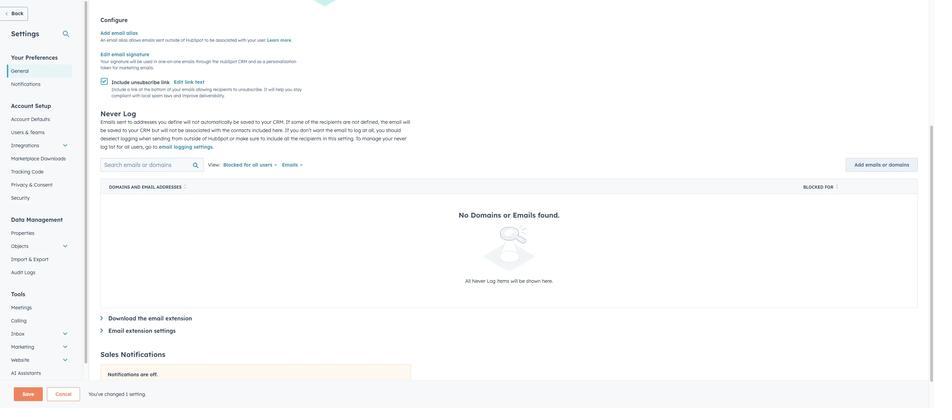 Task type: locate. For each thing, give the bounding box(es) containing it.
press to sort. image inside blocked for button
[[836, 184, 839, 189]]

domains and email addresses button
[[101, 179, 795, 194]]

2 press to sort. element from the left
[[836, 184, 839, 190]]

but
[[152, 127, 159, 134]]

add up blocked for button
[[855, 162, 864, 168]]

& for export
[[29, 256, 32, 263]]

to inside add email alias an email alias allows emails sent outside of hubspot to be associated with your user. learn more .
[[204, 38, 208, 43]]

1 vertical spatial if
[[285, 127, 289, 134]]

0 horizontal spatial email
[[108, 328, 124, 335]]

emails sent to addresses you define will not automatically be saved to your crm. if some of the recipients are not defined, the email will be saved to your crm but will not be associated with the contacts included here. if you don't want the email to log at all, you should deselect logging when sending from outside of hubspot or make sure to include all the recipients in this setting. to manage your never log list for all users, go to
[[100, 119, 410, 150]]

edit for link
[[174, 79, 183, 85]]

caret image inside email extension settings dropdown button
[[100, 329, 103, 333]]

never down compliant
[[100, 110, 121, 118]]

emails right users
[[282, 162, 298, 168]]

hubspot right through
[[220, 59, 237, 64]]

not down define
[[169, 127, 177, 134]]

edit up token
[[100, 51, 110, 58]]

of up email logging settings .
[[202, 136, 207, 142]]

1 vertical spatial log
[[487, 278, 496, 284]]

not
[[192, 119, 200, 125], [352, 119, 359, 125], [169, 127, 177, 134]]

include inside edit link text include a link at the bottom of your emails allowing recipients to unsubscribe. it will help you stay compliant with local spam laws and improve deliverability.
[[111, 87, 126, 92]]

and right laws
[[174, 93, 181, 98]]

from
[[172, 136, 183, 142]]

personalization
[[266, 59, 296, 64]]

your up laws
[[172, 87, 181, 92]]

0 horizontal spatial add
[[100, 30, 110, 36]]

saved up deselect
[[107, 127, 121, 134]]

link left text
[[185, 79, 194, 85]]

tracking code
[[11, 169, 44, 175]]

will right define
[[183, 119, 191, 125]]

0 vertical spatial with
[[238, 38, 246, 43]]

emails for emails
[[282, 162, 298, 168]]

email down "configure"
[[111, 30, 125, 36]]

email
[[142, 185, 155, 190], [108, 328, 124, 335]]

add up an
[[100, 30, 110, 36]]

edit
[[100, 51, 110, 58], [174, 79, 183, 85]]

of inside edit link text include a link at the bottom of your emails allowing recipients to unsubscribe. it will help you stay compliant with local spam laws and improve deliverability.
[[167, 87, 171, 92]]

integrations
[[11, 143, 39, 149]]

0 vertical spatial &
[[25, 129, 29, 136]]

0 vertical spatial all
[[284, 136, 289, 142]]

crm inside emails sent to addresses you define will not automatically be saved to your crm. if some of the recipients are not defined, the email will be saved to your crm but will not be associated with the contacts included here. if you don't want the email to log at all, you should deselect logging when sending from outside of hubspot or make sure to include all the recipients in this setting. to manage your never log list for all users, go to
[[140, 127, 150, 134]]

blocked inside button
[[803, 185, 824, 190]]

notifications for notifications are off.
[[108, 372, 139, 378]]

settings for email logging settings .
[[194, 144, 213, 150]]

for inside button
[[825, 185, 834, 190]]

are left off.
[[140, 372, 148, 378]]

hubspot inside emails sent to addresses you define will not automatically be saved to your crm. if some of the recipients are not defined, the email will be saved to your crm but will not be associated with the contacts included here. if you don't want the email to log at all, you should deselect logging when sending from outside of hubspot or make sure to include all the recipients in this setting. to manage your never log list for all users, go to
[[208, 136, 228, 142]]

not left automatically
[[192, 119, 200, 125]]

blocked inside popup button
[[223, 162, 242, 168]]

never
[[100, 110, 121, 118], [472, 278, 486, 284]]

email right an
[[107, 38, 117, 43]]

0 vertical spatial notifications
[[11, 81, 41, 87]]

hubspot up edit email signature your signature will be used in one-on-one emails through the hubspot crm and as a personalization token for marketing emails.
[[186, 38, 203, 43]]

2 horizontal spatial and
[[248, 59, 256, 64]]

1 vertical spatial edit
[[174, 79, 183, 85]]

1 vertical spatial and
[[174, 93, 181, 98]]

the up email extension settings
[[138, 315, 147, 322]]

press to sort. element inside "domains and email addresses" button
[[184, 184, 187, 190]]

a up compliant
[[127, 87, 130, 92]]

the inside edit link text include a link at the bottom of your emails allowing recipients to unsubscribe. it will help you stay compliant with local spam laws and improve deliverability.
[[144, 87, 150, 92]]

you inside edit link text include a link at the bottom of your emails allowing recipients to unsubscribe. it will help you stay compliant with local spam laws and improve deliverability.
[[285, 87, 292, 92]]

hubspot inside add email alias an email alias allows emails sent outside of hubspot to be associated with your user. learn more .
[[186, 38, 203, 43]]

2 account from the top
[[11, 116, 30, 123]]

2 vertical spatial notifications
[[108, 372, 139, 378]]

be up through
[[210, 38, 215, 43]]

your up included
[[261, 119, 272, 125]]

and inside button
[[131, 185, 141, 190]]

in inside emails sent to addresses you define will not automatically be saved to your crm. if some of the recipients are not defined, the email will be saved to your crm but will not be associated with the contacts included here. if you don't want the email to log at all, you should deselect logging when sending from outside of hubspot or make sure to include all the recipients in this setting. to manage your never log list for all users, go to
[[323, 136, 327, 142]]

0 vertical spatial include
[[111, 79, 130, 86]]

link
[[185, 79, 194, 85], [161, 79, 170, 86], [131, 87, 138, 92]]

0 horizontal spatial .
[[213, 144, 214, 150]]

settings
[[194, 144, 213, 150], [154, 328, 176, 335]]

0 horizontal spatial extension
[[126, 328, 152, 335]]

2 horizontal spatial or
[[882, 162, 887, 168]]

1 vertical spatial &
[[29, 182, 33, 188]]

your inside edit link text include a link at the bottom of your emails allowing recipients to unsubscribe. it will help you stay compliant with local spam laws and improve deliverability.
[[172, 87, 181, 92]]

1 horizontal spatial or
[[503, 211, 511, 220]]

1 vertical spatial hubspot
[[220, 59, 237, 64]]

0 vertical spatial recipients
[[213, 87, 232, 92]]

log left the items
[[487, 278, 496, 284]]

. right learn
[[291, 38, 292, 43]]

1 vertical spatial include
[[111, 87, 126, 92]]

a right as
[[263, 59, 265, 64]]

your
[[247, 38, 256, 43], [172, 87, 181, 92], [261, 119, 272, 125], [128, 127, 139, 134], [383, 136, 393, 142]]

logging up the users,
[[121, 136, 138, 142]]

crm down addresses
[[140, 127, 150, 134]]

of up one
[[181, 38, 185, 43]]

of inside add email alias an email alias allows emails sent outside of hubspot to be associated with your user. learn more .
[[181, 38, 185, 43]]

1 vertical spatial signature
[[110, 59, 129, 64]]

at left all,
[[362, 127, 367, 134]]

edit link text button
[[174, 78, 205, 86]]

you
[[285, 87, 292, 92], [158, 119, 166, 125], [290, 127, 299, 134], [376, 127, 385, 134]]

and inside edit link text include a link at the bottom of your emails allowing recipients to unsubscribe. it will help you stay compliant with local spam laws and improve deliverability.
[[174, 93, 181, 98]]

blocked for
[[803, 185, 834, 190]]

your left user.
[[247, 38, 256, 43]]

. inside add email alias an email alias allows emails sent outside of hubspot to be associated with your user. learn more .
[[291, 38, 292, 43]]

0 vertical spatial caret image
[[100, 316, 103, 321]]

press to sort. element
[[184, 184, 187, 190], [836, 184, 839, 190]]

crm left as
[[238, 59, 247, 64]]

sent up the one-
[[156, 38, 164, 43]]

log left list
[[100, 144, 107, 150]]

0 horizontal spatial or
[[230, 136, 234, 142]]

0 vertical spatial email
[[142, 185, 155, 190]]

1 vertical spatial email
[[108, 328, 124, 335]]

back
[[11, 10, 23, 17]]

all
[[465, 278, 471, 284]]

domains and email addresses
[[109, 185, 182, 190]]

your up general
[[11, 54, 24, 61]]

here. inside emails sent to addresses you define will not automatically be saved to your crm. if some of the recipients are not defined, the email will be saved to your crm but will not be associated with the contacts included here. if you don't want the email to log at all, you should deselect logging when sending from outside of hubspot or make sure to include all the recipients in this setting. to manage your never log list for all users, go to
[[273, 127, 284, 134]]

caret image up sales
[[100, 329, 103, 333]]

include
[[111, 79, 130, 86], [111, 87, 126, 92]]

objects
[[11, 243, 28, 250]]

emails for emails sent to addresses you define will not automatically be saved to your crm. if some of the recipients are not defined, the email will be saved to your crm but will not be associated with the contacts included here. if you don't want the email to log at all, you should deselect logging when sending from outside of hubspot or make sure to include all the recipients in this setting. to manage your never log list for all users, go to
[[100, 119, 115, 125]]

email left addresses
[[142, 185, 155, 190]]

0 horizontal spatial never
[[100, 110, 121, 118]]

1 horizontal spatial outside
[[184, 136, 201, 142]]

0 vertical spatial a
[[263, 59, 265, 64]]

0 vertical spatial log
[[123, 110, 136, 118]]

will up marketing at the left of page
[[130, 59, 136, 64]]

with left local
[[132, 93, 140, 98]]

1 vertical spatial emails
[[282, 162, 298, 168]]

1 horizontal spatial edit
[[174, 79, 183, 85]]

help
[[276, 87, 284, 92]]

meetings
[[11, 305, 32, 311]]

press to sort. image inside "domains and email addresses" button
[[184, 184, 187, 189]]

if left don't
[[285, 127, 289, 134]]

downloads
[[41, 156, 66, 162]]

notifications down general
[[11, 81, 41, 87]]

0 horizontal spatial all
[[124, 144, 130, 150]]

2 press to sort. image from the left
[[836, 184, 839, 189]]

1 vertical spatial saved
[[107, 127, 121, 134]]

0 vertical spatial and
[[248, 59, 256, 64]]

caret image
[[100, 316, 103, 321], [100, 329, 103, 333]]

press to sort. element for domains and email addresses
[[184, 184, 187, 190]]

2 vertical spatial hubspot
[[208, 136, 228, 142]]

caret image left 'download'
[[100, 316, 103, 321]]

1 horizontal spatial a
[[263, 59, 265, 64]]

0 horizontal spatial settings
[[154, 328, 176, 335]]

here. right shown
[[542, 278, 553, 284]]

defined,
[[361, 119, 379, 125]]

0 vertical spatial emails
[[100, 119, 115, 125]]

1 vertical spatial blocked
[[803, 185, 824, 190]]

edit inside edit email signature your signature will be used in one-on-one emails through the hubspot crm and as a personalization token for marketing emails.
[[100, 51, 110, 58]]

never right all
[[472, 278, 486, 284]]

0 vertical spatial sent
[[156, 38, 164, 43]]

security
[[11, 195, 30, 201]]

blocked for blocked for all users
[[223, 162, 242, 168]]

0 vertical spatial here.
[[273, 127, 284, 134]]

download the email extension button
[[100, 315, 918, 322]]

marketing
[[119, 65, 139, 70]]

will
[[130, 59, 136, 64], [268, 87, 275, 92], [183, 119, 191, 125], [403, 119, 410, 125], [161, 127, 168, 134], [511, 278, 518, 284]]

ai assistants link
[[7, 367, 72, 380]]

be left used
[[137, 59, 142, 64]]

associated inside add email alias an email alias allows emails sent outside of hubspot to be associated with your user. learn more .
[[216, 38, 237, 43]]

outside up email logging settings .
[[184, 136, 201, 142]]

properties
[[11, 230, 34, 236]]

0 vertical spatial .
[[291, 38, 292, 43]]

press to sort. image
[[184, 184, 187, 189], [836, 184, 839, 189]]

0 horizontal spatial press to sort. image
[[184, 184, 187, 189]]

to inside edit link text include a link at the bottom of your emails allowing recipients to unsubscribe. it will help you stay compliant with local spam laws and improve deliverability.
[[233, 87, 237, 92]]

setup
[[35, 102, 51, 109]]

at
[[139, 87, 143, 92], [362, 127, 367, 134]]

be inside edit email signature your signature will be used in one-on-one emails through the hubspot crm and as a personalization token for marketing emails.
[[137, 59, 142, 64]]

be left shown
[[519, 278, 525, 284]]

add for add email alias an email alias allows emails sent outside of hubspot to be associated with your user. learn more .
[[100, 30, 110, 36]]

1 horizontal spatial your
[[100, 59, 109, 64]]

account setup
[[11, 102, 51, 109]]

1 press to sort. element from the left
[[184, 184, 187, 190]]

press to sort. image for domains and email addresses
[[184, 184, 187, 189]]

associated
[[216, 38, 237, 43], [185, 127, 210, 134]]

the inside edit email signature your signature will be used in one-on-one emails through the hubspot crm and as a personalization token for marketing emails.
[[212, 59, 219, 64]]

1 horizontal spatial are
[[343, 119, 351, 125]]

0 horizontal spatial edit
[[100, 51, 110, 58]]

marketplace downloads link
[[7, 152, 72, 165]]

here. down crm.
[[273, 127, 284, 134]]

& inside data management element
[[29, 256, 32, 263]]

notifications up notifications are off.
[[121, 350, 165, 359]]

and down search emails or domains search field
[[131, 185, 141, 190]]

notifications inside the your preferences element
[[11, 81, 41, 87]]

link up bottom
[[161, 79, 170, 86]]

account defaults
[[11, 116, 50, 123]]

0 vertical spatial logging
[[121, 136, 138, 142]]

0 vertical spatial add
[[100, 30, 110, 36]]

2 vertical spatial or
[[503, 211, 511, 220]]

0 horizontal spatial domains
[[109, 185, 130, 190]]

cancel
[[55, 391, 72, 398]]

account up account defaults
[[11, 102, 33, 109]]

1 horizontal spatial blocked
[[803, 185, 824, 190]]

crm
[[238, 59, 247, 64], [140, 127, 150, 134]]

the up this
[[326, 127, 333, 134]]

1 vertical spatial logging
[[174, 144, 192, 150]]

log up addresses
[[123, 110, 136, 118]]

account up 'users'
[[11, 116, 30, 123]]

in left this
[[323, 136, 327, 142]]

recipients
[[213, 87, 232, 92], [320, 119, 342, 125], [299, 136, 321, 142]]

learn
[[267, 38, 279, 43]]

contacts
[[231, 127, 251, 134]]

marketing button
[[7, 341, 72, 354]]

to
[[204, 38, 208, 43], [233, 87, 237, 92], [128, 119, 132, 125], [255, 119, 260, 125], [122, 127, 127, 134], [348, 127, 353, 134], [261, 136, 265, 142], [153, 144, 157, 150]]

not left defined,
[[352, 119, 359, 125]]

at down include unsubscribe link
[[139, 87, 143, 92]]

caret image inside download the email extension dropdown button
[[100, 316, 103, 321]]

0 vertical spatial in
[[154, 59, 157, 64]]

0 horizontal spatial not
[[169, 127, 177, 134]]

2 horizontal spatial not
[[352, 119, 359, 125]]

0 vertical spatial account
[[11, 102, 33, 109]]

0 vertical spatial crm
[[238, 59, 247, 64]]

email extension settings button
[[100, 328, 918, 335]]

download
[[108, 315, 136, 322]]

recipients up deliverability.
[[213, 87, 232, 92]]

& right privacy
[[29, 182, 33, 188]]

logging inside emails sent to addresses you define will not automatically be saved to your crm. if some of the recipients are not defined, the email will be saved to your crm but will not be associated with the contacts included here. if you don't want the email to log at all, you should deselect logging when sending from outside of hubspot or make sure to include all the recipients in this setting. to manage your never log list for all users, go to
[[121, 136, 138, 142]]

with inside edit link text include a link at the bottom of your emails allowing recipients to unsubscribe. it will help you stay compliant with local spam laws and improve deliverability.
[[132, 93, 140, 98]]

include unsubscribe link
[[111, 79, 170, 86]]

emails
[[142, 38, 155, 43], [182, 59, 195, 64], [182, 87, 195, 92], [865, 162, 881, 168]]

your inside add email alias an email alias allows emails sent outside of hubspot to be associated with your user. learn more .
[[247, 38, 256, 43]]

edit inside edit link text include a link at the bottom of your emails allowing recipients to unsubscribe. it will help you stay compliant with local spam laws and improve deliverability.
[[174, 79, 183, 85]]

make
[[236, 136, 248, 142]]

your preferences element
[[7, 54, 72, 91]]

if
[[286, 119, 290, 125], [285, 127, 289, 134]]

0 vertical spatial outside
[[165, 38, 180, 43]]

1 horizontal spatial with
[[211, 127, 221, 134]]

import & export
[[11, 256, 49, 263]]

1 horizontal spatial crm
[[238, 59, 247, 64]]

or inside button
[[882, 162, 887, 168]]

notifications for notifications
[[11, 81, 41, 87]]

1 vertical spatial a
[[127, 87, 130, 92]]

compliant
[[111, 93, 131, 98]]

email down 'download'
[[108, 328, 124, 335]]

will right it
[[268, 87, 275, 92]]

press to sort. element inside blocked for button
[[836, 184, 839, 190]]

1 press to sort. image from the left
[[184, 184, 187, 189]]

ai assistants
[[11, 370, 41, 377]]

1 horizontal spatial and
[[174, 93, 181, 98]]

0 vertical spatial if
[[286, 119, 290, 125]]

setting. up on
[[129, 391, 146, 398]]

emails inside edit link text include a link at the bottom of your emails allowing recipients to unsubscribe. it will help you stay compliant with local spam laws and improve deliverability.
[[182, 87, 195, 92]]

0 horizontal spatial associated
[[185, 127, 210, 134]]

edit for email
[[100, 51, 110, 58]]

your
[[11, 54, 24, 61], [100, 59, 109, 64]]

users & teams
[[11, 129, 45, 136]]

& inside 'link'
[[25, 129, 29, 136]]

signature up used
[[126, 51, 149, 58]]

emails inside edit email signature your signature will be used in one-on-one emails through the hubspot crm and as a personalization token for marketing emails.
[[182, 59, 195, 64]]

some
[[291, 119, 304, 125]]

0 horizontal spatial at
[[139, 87, 143, 92]]

2 caret image from the top
[[100, 329, 103, 333]]

crm.
[[273, 119, 285, 125]]

edit up improve
[[174, 79, 183, 85]]

1 vertical spatial notifications
[[121, 350, 165, 359]]

with left user.
[[238, 38, 246, 43]]

0 horizontal spatial crm
[[140, 127, 150, 134]]

in
[[154, 59, 157, 64], [323, 136, 327, 142]]

0 vertical spatial at
[[139, 87, 143, 92]]

email up marketing at the left of page
[[111, 51, 125, 58]]

2 vertical spatial and
[[131, 185, 141, 190]]

email up this
[[334, 127, 347, 134]]

add inside add email alias an email alias allows emails sent outside of hubspot to be associated with your user. learn more .
[[100, 30, 110, 36]]

1 vertical spatial are
[[140, 372, 148, 378]]

blocked for button
[[795, 179, 918, 194]]

add inside add emails or domains button
[[855, 162, 864, 168]]

with down automatically
[[211, 127, 221, 134]]

add email alias an email alias allows emails sent outside of hubspot to be associated with your user. learn more .
[[100, 30, 292, 43]]

1 horizontal spatial associated
[[216, 38, 237, 43]]

off.
[[150, 372, 158, 378]]

1 vertical spatial or
[[882, 162, 887, 168]]

1 caret image from the top
[[100, 316, 103, 321]]

1 vertical spatial sent
[[117, 119, 126, 125]]

. up view:
[[213, 144, 214, 150]]

outside
[[165, 38, 180, 43], [184, 136, 201, 142]]

0 horizontal spatial with
[[132, 93, 140, 98]]

of
[[181, 38, 185, 43], [167, 87, 171, 92], [305, 119, 310, 125], [202, 136, 207, 142]]

1 vertical spatial log
[[100, 144, 107, 150]]

don't
[[300, 127, 312, 134]]

0 horizontal spatial sent
[[117, 119, 126, 125]]

of up laws
[[167, 87, 171, 92]]

will up never
[[403, 119, 410, 125]]

0 vertical spatial saved
[[240, 119, 254, 125]]

caret image for download the email extension
[[100, 316, 103, 321]]

1 account from the top
[[11, 102, 33, 109]]

recipients inside edit link text include a link at the bottom of your emails allowing recipients to unsubscribe. it will help you stay compliant with local spam laws and improve deliverability.
[[213, 87, 232, 92]]

alias down add email alias button
[[119, 38, 128, 43]]

you right help
[[285, 87, 292, 92]]

2 include from the top
[[111, 87, 126, 92]]

tools element
[[7, 291, 72, 393]]

view:
[[208, 162, 220, 168]]

logs
[[24, 270, 35, 276]]

saved up contacts at the left top of page
[[240, 119, 254, 125]]

emails inside emails sent to addresses you define will not automatically be saved to your crm. if some of the recipients are not defined, the email will be saved to your crm but will not be associated with the contacts included here. if you don't want the email to log at all, you should deselect logging when sending from outside of hubspot or make sure to include all the recipients in this setting. to manage your never log list for all users, go to
[[100, 119, 115, 125]]

1 vertical spatial crm
[[140, 127, 150, 134]]

recipients down don't
[[299, 136, 321, 142]]

with
[[238, 38, 246, 43], [132, 93, 140, 98], [211, 127, 221, 134]]

1 horizontal spatial saved
[[240, 119, 254, 125]]

privacy & consent
[[11, 182, 53, 188]]

a
[[263, 59, 265, 64], [127, 87, 130, 92]]

ai
[[11, 370, 16, 377]]

a inside edit email signature your signature will be used in one-on-one emails through the hubspot crm and as a personalization token for marketing emails.
[[263, 59, 265, 64]]

0 vertical spatial extension
[[165, 315, 192, 322]]

1 horizontal spatial add
[[855, 162, 864, 168]]

if right crm.
[[286, 119, 290, 125]]

emails inside popup button
[[282, 162, 298, 168]]

1 vertical spatial with
[[132, 93, 140, 98]]

blocked
[[223, 162, 242, 168], [803, 185, 824, 190]]

and inside edit email signature your signature will be used in one-on-one emails through the hubspot crm and as a personalization token for marketing emails.
[[248, 59, 256, 64]]

outside up on-
[[165, 38, 180, 43]]

& right 'users'
[[25, 129, 29, 136]]

1 vertical spatial at
[[362, 127, 367, 134]]

never log
[[100, 110, 136, 118]]

will right but on the top left of the page
[[161, 127, 168, 134]]

1 horizontal spatial log
[[354, 127, 361, 134]]

press to sort. element right the blocked for on the right of the page
[[836, 184, 839, 190]]

emails right one
[[182, 59, 195, 64]]

1 vertical spatial never
[[472, 278, 486, 284]]

all left the users,
[[124, 144, 130, 150]]

all right include
[[284, 136, 289, 142]]

recipients up want on the left top of the page
[[320, 119, 342, 125]]

stay
[[293, 87, 302, 92]]

marketplace downloads
[[11, 156, 66, 162]]

add emails or domains
[[855, 162, 909, 168]]

it
[[264, 87, 267, 92]]

1 horizontal spatial press to sort. element
[[836, 184, 839, 190]]

you down some
[[290, 127, 299, 134]]

0 vertical spatial blocked
[[223, 162, 242, 168]]

link down include unsubscribe link
[[131, 87, 138, 92]]

assistants
[[18, 370, 41, 377]]

emails left found.
[[513, 211, 536, 220]]

settings for email extension settings
[[154, 328, 176, 335]]

1 vertical spatial caret image
[[100, 329, 103, 333]]

the
[[212, 59, 219, 64], [144, 87, 150, 92], [311, 119, 318, 125], [381, 119, 388, 125], [222, 127, 230, 134], [326, 127, 333, 134], [291, 136, 298, 142], [138, 315, 147, 322]]

allowing
[[196, 87, 212, 92]]

hubspot down automatically
[[208, 136, 228, 142]]



Task type: describe. For each thing, give the bounding box(es) containing it.
in inside edit email signature your signature will be used in one-on-one emails through the hubspot crm and as a personalization token for marketing emails.
[[154, 59, 157, 64]]

go
[[145, 144, 151, 150]]

domains
[[889, 162, 909, 168]]

& for consent
[[29, 182, 33, 188]]

1 horizontal spatial never
[[472, 278, 486, 284]]

1 vertical spatial .
[[213, 144, 214, 150]]

crm inside edit email signature your signature will be used in one-on-one emails through the hubspot crm and as a personalization token for marketing emails.
[[238, 59, 247, 64]]

blocked for all users button
[[223, 158, 278, 172]]

add for add emails or domains
[[855, 162, 864, 168]]

email inside button
[[142, 185, 155, 190]]

1 vertical spatial alias
[[119, 38, 128, 43]]

sending
[[152, 136, 170, 142]]

save
[[22, 391, 34, 398]]

1 include from the top
[[111, 79, 130, 86]]

token
[[100, 65, 111, 70]]

add emails or domains button
[[846, 158, 918, 172]]

back link
[[0, 7, 28, 21]]

will right the items
[[511, 278, 518, 284]]

for inside emails sent to addresses you define will not automatically be saved to your crm. if some of the recipients are not defined, the email will be saved to your crm but will not be associated with the contacts included here. if you don't want the email to log at all, you should deselect logging when sending from outside of hubspot or make sure to include all the recipients in this setting. to manage your never log list for all users, go to
[[117, 144, 123, 150]]

audit logs link
[[7, 266, 72, 279]]

the up want on the left top of the page
[[311, 119, 318, 125]]

account for account defaults
[[11, 116, 30, 123]]

or for no domains or emails found.
[[503, 211, 511, 220]]

the down some
[[291, 136, 298, 142]]

0 horizontal spatial your
[[11, 54, 24, 61]]

sent inside add email alias an email alias allows emails sent outside of hubspot to be associated with your user. learn more .
[[156, 38, 164, 43]]

with inside add email alias an email alias allows emails sent outside of hubspot to be associated with your user. learn more .
[[238, 38, 246, 43]]

emails inside button
[[865, 162, 881, 168]]

data management element
[[7, 216, 72, 279]]

want
[[313, 127, 324, 134]]

no
[[459, 211, 469, 220]]

email down sending
[[159, 144, 172, 150]]

0 horizontal spatial saved
[[107, 127, 121, 134]]

deselect
[[100, 136, 119, 142]]

all inside popup button
[[252, 162, 258, 168]]

calling
[[11, 318, 27, 324]]

when
[[139, 136, 151, 142]]

0 horizontal spatial link
[[131, 87, 138, 92]]

be inside add email alias an email alias allows emails sent outside of hubspot to be associated with your user. learn more .
[[210, 38, 215, 43]]

this
[[328, 136, 336, 142]]

1 horizontal spatial not
[[192, 119, 200, 125]]

privacy
[[11, 182, 28, 188]]

inbox button
[[7, 327, 72, 341]]

be up from
[[178, 127, 184, 134]]

2 horizontal spatial all
[[284, 136, 289, 142]]

you've changed 1 setting.
[[88, 391, 146, 398]]

1
[[126, 391, 128, 398]]

are inside emails sent to addresses you define will not automatically be saved to your crm. if some of the recipients are not defined, the email will be saved to your crm but will not be associated with the contacts included here. if you don't want the email to log at all, you should deselect logging when sending from outside of hubspot or make sure to include all the recipients in this setting. to manage your never log list for all users, go to
[[343, 119, 351, 125]]

0 horizontal spatial setting.
[[129, 391, 146, 398]]

1 horizontal spatial logging
[[174, 144, 192, 150]]

used
[[143, 59, 153, 64]]

shown
[[526, 278, 541, 284]]

1 vertical spatial all
[[124, 144, 130, 150]]

general
[[11, 68, 29, 74]]

0 vertical spatial never
[[100, 110, 121, 118]]

at inside edit link text include a link at the bottom of your emails allowing recipients to unsubscribe. it will help you stay compliant with local spam laws and improve deliverability.
[[139, 87, 143, 92]]

emails inside add email alias an email alias allows emails sent outside of hubspot to be associated with your user. learn more .
[[142, 38, 155, 43]]

1 horizontal spatial link
[[161, 79, 170, 86]]

turn on
[[118, 399, 132, 404]]

outside inside emails sent to addresses you define will not automatically be saved to your crm. if some of the recipients are not defined, the email will be saved to your crm but will not be associated with the contacts included here. if you don't want the email to log at all, you should deselect logging when sending from outside of hubspot or make sure to include all the recipients in this setting. to manage your never log list for all users, go to
[[184, 136, 201, 142]]

deliverability.
[[199, 93, 225, 98]]

1 vertical spatial recipients
[[320, 119, 342, 125]]

unsubscribe.
[[238, 87, 263, 92]]

meetings link
[[7, 301, 72, 314]]

of up don't
[[305, 119, 310, 125]]

a inside edit link text include a link at the bottom of your emails allowing recipients to unsubscribe. it will help you stay compliant with local spam laws and improve deliverability.
[[127, 87, 130, 92]]

addresses
[[134, 119, 157, 125]]

settings
[[11, 29, 39, 38]]

edit email signature your signature will be used in one-on-one emails through the hubspot crm and as a personalization token for marketing emails.
[[100, 51, 296, 70]]

you up but on the top left of the page
[[158, 119, 166, 125]]

marketing
[[11, 344, 34, 350]]

import & export link
[[7, 253, 72, 266]]

0 horizontal spatial are
[[140, 372, 148, 378]]

improve
[[182, 93, 198, 98]]

domains inside "domains and email addresses" button
[[109, 185, 130, 190]]

1 vertical spatial here.
[[542, 278, 553, 284]]

save button
[[14, 388, 43, 401]]

account defaults link
[[7, 113, 72, 126]]

data management
[[11, 216, 63, 223]]

you right all,
[[376, 127, 385, 134]]

users
[[11, 129, 24, 136]]

management
[[26, 216, 63, 223]]

caret image for email extension settings
[[100, 329, 103, 333]]

outside inside add email alias an email alias allows emails sent outside of hubspot to be associated with your user. learn more .
[[165, 38, 180, 43]]

import
[[11, 256, 27, 263]]

account for account setup
[[11, 102, 33, 109]]

your down addresses
[[128, 127, 139, 134]]

user.
[[257, 38, 266, 43]]

through
[[196, 59, 211, 64]]

email up should
[[389, 119, 402, 125]]

for inside edit email signature your signature will be used in one-on-one emails through the hubspot crm and as a personalization token for marketing emails.
[[112, 65, 118, 70]]

your preferences
[[11, 54, 58, 61]]

0 vertical spatial log
[[354, 127, 361, 134]]

press to sort. element for blocked for
[[836, 184, 839, 190]]

tracking
[[11, 169, 30, 175]]

bottom
[[151, 87, 166, 92]]

1 horizontal spatial extension
[[165, 315, 192, 322]]

will inside edit link text include a link at the bottom of your emails allowing recipients to unsubscribe. it will help you stay compliant with local spam laws and improve deliverability.
[[268, 87, 275, 92]]

users
[[260, 162, 272, 168]]

found.
[[538, 211, 560, 220]]

consent
[[34, 182, 53, 188]]

Search emails or domains search field
[[100, 158, 204, 172]]

spam
[[152, 93, 163, 98]]

no domains or emails found.
[[459, 211, 560, 220]]

be up deselect
[[100, 127, 106, 134]]

calling link
[[7, 314, 72, 327]]

email extension settings
[[108, 328, 176, 335]]

tools
[[11, 291, 25, 298]]

data
[[11, 216, 25, 223]]

at inside emails sent to addresses you define will not automatically be saved to your crm. if some of the recipients are not defined, the email will be saved to your crm but will not be associated with the contacts included here. if you don't want the email to log at all, you should deselect logging when sending from outside of hubspot or make sure to include all the recipients in this setting. to manage your never log list for all users, go to
[[362, 127, 367, 134]]

inbox
[[11, 331, 24, 337]]

account setup element
[[7, 102, 72, 205]]

blocked for blocked for
[[803, 185, 824, 190]]

users,
[[131, 144, 144, 150]]

never
[[394, 136, 407, 142]]

notifications are off.
[[108, 372, 158, 378]]

text
[[195, 79, 205, 85]]

0 horizontal spatial log
[[100, 144, 107, 150]]

or for add emails or domains
[[882, 162, 887, 168]]

for inside popup button
[[244, 162, 251, 168]]

more
[[280, 38, 291, 43]]

be up contacts at the left top of page
[[233, 119, 239, 125]]

the down automatically
[[222, 127, 230, 134]]

website button
[[7, 354, 72, 367]]

email up email extension settings
[[148, 315, 164, 322]]

2 horizontal spatial link
[[185, 79, 194, 85]]

with inside emails sent to addresses you define will not automatically be saved to your crm. if some of the recipients are not defined, the email will be saved to your crm but will not be associated with the contacts included here. if you don't want the email to log at all, you should deselect logging when sending from outside of hubspot or make sure to include all the recipients in this setting. to manage your never log list for all users, go to
[[211, 127, 221, 134]]

1 horizontal spatial domains
[[471, 211, 501, 220]]

the up should
[[381, 119, 388, 125]]

include
[[267, 136, 283, 142]]

associated inside emails sent to addresses you define will not automatically be saved to your crm. if some of the recipients are not defined, the email will be saved to your crm but will not be associated with the contacts included here. if you don't want the email to log at all, you should deselect logging when sending from outside of hubspot or make sure to include all the recipients in this setting. to manage your never log list for all users, go to
[[185, 127, 210, 134]]

local
[[142, 93, 151, 98]]

users & teams link
[[7, 126, 72, 139]]

website
[[11, 357, 29, 363]]

0 vertical spatial signature
[[126, 51, 149, 58]]

hubspot inside edit email signature your signature will be used in one-on-one emails through the hubspot crm and as a personalization token for marketing emails.
[[220, 59, 237, 64]]

included
[[252, 127, 271, 134]]

edit email signature button
[[100, 50, 149, 59]]

turn
[[118, 399, 126, 404]]

2 vertical spatial emails
[[513, 211, 536, 220]]

emails.
[[140, 65, 154, 70]]

or inside emails sent to addresses you define will not automatically be saved to your crm. if some of the recipients are not defined, the email will be saved to your crm but will not be associated with the contacts included here. if you don't want the email to log at all, you should deselect logging when sending from outside of hubspot or make sure to include all the recipients in this setting. to manage your never log list for all users, go to
[[230, 136, 234, 142]]

2 vertical spatial recipients
[[299, 136, 321, 142]]

email inside edit email signature your signature will be used in one-on-one emails through the hubspot crm and as a personalization token for marketing emails.
[[111, 51, 125, 58]]

edit link text include a link at the bottom of your emails allowing recipients to unsubscribe. it will help you stay compliant with local spam laws and improve deliverability.
[[111, 79, 302, 98]]

changed
[[105, 391, 124, 398]]

email logging settings .
[[159, 144, 214, 150]]

press to sort. image for blocked for
[[836, 184, 839, 189]]

audit logs
[[11, 270, 35, 276]]

audit
[[11, 270, 23, 276]]

will inside edit email signature your signature will be used in one-on-one emails through the hubspot crm and as a personalization token for marketing emails.
[[130, 59, 136, 64]]

your inside edit email signature your signature will be used in one-on-one emails through the hubspot crm and as a personalization token for marketing emails.
[[100, 59, 109, 64]]

list
[[109, 144, 115, 150]]

properties link
[[7, 227, 72, 240]]

sent inside emails sent to addresses you define will not automatically be saved to your crm. if some of the recipients are not defined, the email will be saved to your crm but will not be associated with the contacts included here. if you don't want the email to log at all, you should deselect logging when sending from outside of hubspot or make sure to include all the recipients in this setting. to manage your never log list for all users, go to
[[117, 119, 126, 125]]

all never log items will be shown here.
[[465, 278, 553, 284]]

& for teams
[[25, 129, 29, 136]]

should
[[386, 127, 401, 134]]

your down should
[[383, 136, 393, 142]]

tracking code link
[[7, 165, 72, 178]]

setting. inside emails sent to addresses you define will not automatically be saved to your crm. if some of the recipients are not defined, the email will be saved to your crm but will not be associated with the contacts included here. if you don't want the email to log at all, you should deselect logging when sending from outside of hubspot or make sure to include all the recipients in this setting. to manage your never log list for all users, go to
[[338, 136, 354, 142]]

manage
[[362, 136, 381, 142]]

code
[[32, 169, 44, 175]]

0 vertical spatial alias
[[126, 30, 138, 36]]

1 vertical spatial extension
[[126, 328, 152, 335]]



Task type: vqa. For each thing, say whether or not it's contained in the screenshot.
learn more link in the left of the page
yes



